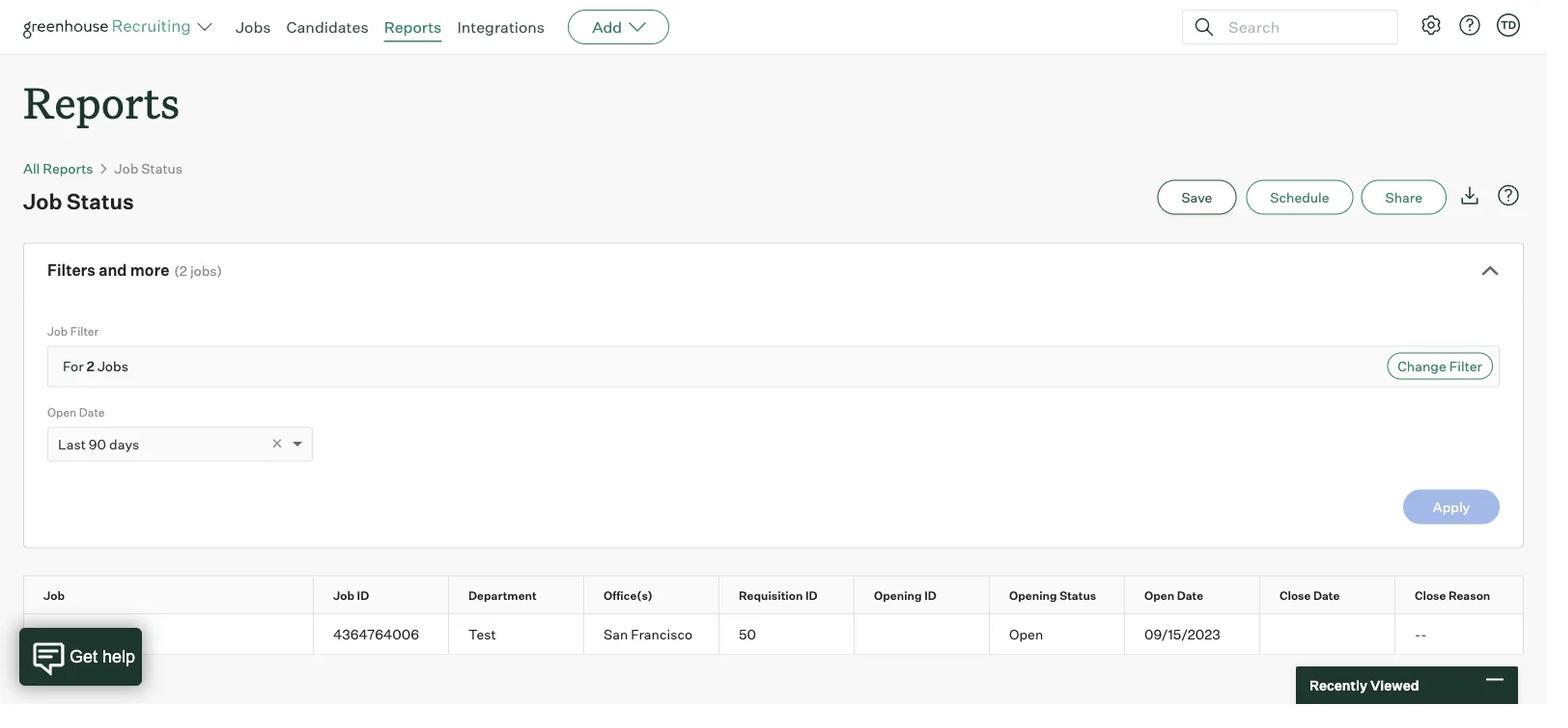 Task type: locate. For each thing, give the bounding box(es) containing it.
reports
[[384, 17, 442, 37], [23, 73, 180, 130], [43, 160, 93, 177]]

1 id from the left
[[357, 589, 369, 603]]

share button
[[1361, 180, 1447, 215]]

0 vertical spatial filter
[[70, 324, 99, 339]]

row down requisition id
[[24, 615, 1547, 654]]

0 horizontal spatial id
[[357, 589, 369, 603]]

test
[[468, 626, 496, 643]]

close
[[1280, 589, 1311, 603], [1415, 589, 1446, 603]]

09/15/2023
[[1144, 626, 1220, 643]]

1 vertical spatial reports
[[23, 73, 180, 130]]

1 horizontal spatial close
[[1415, 589, 1446, 603]]

san francisco
[[604, 626, 692, 643]]

download image
[[1458, 184, 1481, 207]]

open down opening status
[[1009, 626, 1043, 643]]

1 vertical spatial row
[[24, 615, 1547, 654]]

open date up the 09/15/2023
[[1144, 589, 1203, 603]]

office(s) column header
[[584, 577, 736, 614]]

td button
[[1497, 14, 1520, 37]]

2 opening from the left
[[1009, 589, 1057, 603]]

0 vertical spatial row
[[24, 577, 1547, 614]]

requisition
[[739, 589, 803, 603]]

-
[[1415, 626, 1421, 643], [1421, 626, 1427, 643]]

row containing designer
[[24, 615, 1547, 654]]

for 2 jobs
[[63, 358, 128, 375]]

2 close from the left
[[1415, 589, 1446, 603]]

2 vertical spatial status
[[1059, 589, 1096, 603]]

job status down all reports
[[23, 188, 134, 215]]

close inside column header
[[1280, 589, 1311, 603]]

1 vertical spatial job status
[[23, 188, 134, 215]]

close left the reason at bottom right
[[1415, 589, 1446, 603]]

3 id from the left
[[924, 589, 936, 603]]

job
[[114, 160, 138, 177], [23, 188, 62, 215], [47, 324, 68, 339], [43, 589, 65, 603], [333, 589, 354, 603]]

×
[[271, 432, 283, 454]]

status
[[141, 160, 183, 177], [67, 188, 134, 215], [1059, 589, 1096, 603]]

reports down greenhouse recruiting image
[[23, 73, 180, 130]]

filters
[[47, 261, 95, 280]]

date up 90
[[79, 405, 105, 420]]

opening id
[[874, 589, 936, 603]]

0 horizontal spatial filter
[[70, 324, 99, 339]]

all reports
[[23, 160, 93, 177]]

opening id column header
[[855, 577, 1006, 614]]

2 horizontal spatial status
[[1059, 589, 1096, 603]]

2 horizontal spatial date
[[1313, 589, 1340, 603]]

all reports link
[[23, 160, 93, 177]]

row for row group containing designer
[[24, 615, 1547, 654]]

job status
[[114, 160, 183, 177], [23, 188, 134, 215]]

0 horizontal spatial open date
[[47, 405, 105, 420]]

and
[[99, 261, 127, 280]]

0 vertical spatial 2
[[179, 263, 187, 280]]

0 horizontal spatial open
[[47, 405, 77, 420]]

open date inside column header
[[1144, 589, 1203, 603]]

requisition id column header
[[719, 577, 871, 614]]

1 vertical spatial 2
[[87, 358, 95, 375]]

open
[[47, 405, 77, 420], [1144, 589, 1174, 603], [1009, 626, 1043, 643]]

0 horizontal spatial date
[[79, 405, 105, 420]]

0 horizontal spatial 2
[[87, 358, 95, 375]]

integrations
[[457, 17, 545, 37]]

td button
[[1493, 10, 1524, 41]]

date
[[79, 405, 105, 420], [1177, 589, 1203, 603], [1313, 589, 1340, 603]]

1 horizontal spatial jobs
[[236, 17, 271, 37]]

90
[[89, 436, 106, 453]]

(
[[174, 263, 179, 280]]

0 horizontal spatial close
[[1280, 589, 1311, 603]]

change
[[1398, 358, 1446, 375]]

1 vertical spatial filter
[[1449, 358, 1482, 375]]

filter inside change filter "button"
[[1449, 358, 1482, 375]]

jobs left candidates
[[236, 17, 271, 37]]

opening status
[[1009, 589, 1096, 603]]

save
[[1181, 189, 1212, 206]]

)
[[217, 263, 222, 280]]

2
[[179, 263, 187, 280], [87, 358, 95, 375]]

1 horizontal spatial id
[[805, 589, 817, 603]]

2 vertical spatial open
[[1009, 626, 1043, 643]]

row containing job
[[24, 577, 1547, 614]]

0 vertical spatial open
[[47, 405, 77, 420]]

jobs
[[236, 17, 271, 37], [97, 358, 128, 375]]

faq image
[[1497, 184, 1520, 207]]

integrations link
[[457, 17, 545, 37]]

date for open date column header
[[1177, 589, 1203, 603]]

open up the 09/15/2023
[[1144, 589, 1174, 603]]

row
[[24, 577, 1547, 614], [24, 615, 1547, 654]]

share
[[1385, 189, 1422, 206]]

row up 50
[[24, 577, 1547, 614]]

1 horizontal spatial open date
[[1144, 589, 1203, 603]]

1 vertical spatial open
[[1144, 589, 1174, 603]]

id for requisition id
[[805, 589, 817, 603]]

reports link
[[384, 17, 442, 37]]

filters and more ( 2 jobs )
[[47, 261, 222, 280]]

for
[[63, 358, 84, 375]]

job status link
[[114, 160, 183, 177]]

2 row from the top
[[24, 615, 1547, 654]]

row group
[[24, 615, 1547, 654]]

1 horizontal spatial date
[[1177, 589, 1203, 603]]

id for job id
[[357, 589, 369, 603]]

2 horizontal spatial id
[[924, 589, 936, 603]]

change filter
[[1398, 358, 1482, 375]]

1 vertical spatial open date
[[1144, 589, 1203, 603]]

1 horizontal spatial status
[[141, 160, 183, 177]]

job status right all reports link at the top left of page
[[114, 160, 183, 177]]

jobs right for
[[97, 358, 128, 375]]

1 - from the left
[[1415, 626, 1421, 643]]

requisition id
[[739, 589, 817, 603]]

opening
[[874, 589, 922, 603], [1009, 589, 1057, 603]]

san
[[604, 626, 628, 643]]

1 horizontal spatial cell
[[1260, 615, 1395, 654]]

opening inside column header
[[874, 589, 922, 603]]

1 opening from the left
[[874, 589, 922, 603]]

1 row from the top
[[24, 577, 1547, 614]]

filter up the for 2 jobs
[[70, 324, 99, 339]]

0 horizontal spatial opening
[[874, 589, 922, 603]]

opening inside column header
[[1009, 589, 1057, 603]]

row group containing designer
[[24, 615, 1547, 654]]

1 horizontal spatial 2
[[179, 263, 187, 280]]

cell down opening id column header
[[855, 615, 990, 654]]

date up the 09/15/2023
[[1177, 589, 1203, 603]]

1 cell from the left
[[855, 615, 990, 654]]

office(s)
[[604, 589, 653, 603]]

close for close reason
[[1415, 589, 1446, 603]]

1 close from the left
[[1280, 589, 1311, 603]]

date inside column header
[[1177, 589, 1203, 603]]

date up recently
[[1313, 589, 1340, 603]]

cell
[[855, 615, 990, 654], [1260, 615, 1395, 654]]

1 vertical spatial status
[[67, 188, 134, 215]]

recently
[[1309, 678, 1367, 695]]

--
[[1415, 626, 1427, 643]]

2 left the jobs
[[179, 263, 187, 280]]

last 90 days
[[58, 436, 139, 453]]

1 vertical spatial jobs
[[97, 358, 128, 375]]

date inside column header
[[1313, 589, 1340, 603]]

filter
[[70, 324, 99, 339], [1449, 358, 1482, 375]]

close right open date column header
[[1280, 589, 1311, 603]]

opening for opening id
[[874, 589, 922, 603]]

job up for
[[47, 324, 68, 339]]

designer
[[43, 626, 101, 643]]

2 right for
[[87, 358, 95, 375]]

1 horizontal spatial open
[[1009, 626, 1043, 643]]

greenhouse recruiting image
[[23, 15, 197, 39]]

open up last
[[47, 405, 77, 420]]

job up 4364764006
[[333, 589, 354, 603]]

2 horizontal spatial open
[[1144, 589, 1174, 603]]

last 90 days option
[[58, 436, 139, 453]]

candidates
[[286, 17, 369, 37]]

cell down close date column header
[[1260, 615, 1395, 654]]

reports right candidates
[[384, 17, 442, 37]]

job down all at the left top
[[23, 188, 62, 215]]

1 horizontal spatial filter
[[1449, 358, 1482, 375]]

0 vertical spatial status
[[141, 160, 183, 177]]

td
[[1501, 18, 1516, 31]]

0 horizontal spatial cell
[[855, 615, 990, 654]]

close date column header
[[1260, 577, 1412, 614]]

open date
[[47, 405, 105, 420], [1144, 589, 1203, 603]]

grid
[[24, 577, 1547, 654]]

filter right change
[[1449, 358, 1482, 375]]

reports right all at the left top
[[43, 160, 93, 177]]

id for opening id
[[924, 589, 936, 603]]

close inside column header
[[1415, 589, 1446, 603]]

2 id from the left
[[805, 589, 817, 603]]

viewed
[[1370, 678, 1419, 695]]

1 horizontal spatial opening
[[1009, 589, 1057, 603]]

job right all reports
[[114, 160, 138, 177]]

open date up last
[[47, 405, 105, 420]]

id
[[357, 589, 369, 603], [805, 589, 817, 603], [924, 589, 936, 603]]



Task type: describe. For each thing, give the bounding box(es) containing it.
add button
[[568, 10, 669, 44]]

0 vertical spatial jobs
[[236, 17, 271, 37]]

reason
[[1448, 589, 1490, 603]]

0 horizontal spatial jobs
[[97, 358, 128, 375]]

Search text field
[[1224, 13, 1380, 41]]

more
[[130, 261, 169, 280]]

all
[[23, 160, 40, 177]]

4364764006
[[333, 626, 419, 643]]

department
[[468, 589, 537, 603]]

status inside column header
[[1059, 589, 1096, 603]]

job id
[[333, 589, 369, 603]]

open inside column header
[[1144, 589, 1174, 603]]

opening for opening status
[[1009, 589, 1057, 603]]

0 vertical spatial job status
[[114, 160, 183, 177]]

configure image
[[1420, 14, 1443, 37]]

days
[[109, 436, 139, 453]]

50
[[739, 626, 756, 643]]

schedule button
[[1246, 180, 1353, 215]]

grid containing designer
[[24, 577, 1547, 654]]

2 cell from the left
[[1260, 615, 1395, 654]]

2 - from the left
[[1421, 626, 1427, 643]]

filter for job filter
[[70, 324, 99, 339]]

close reason
[[1415, 589, 1490, 603]]

close date
[[1280, 589, 1340, 603]]

add
[[592, 17, 622, 37]]

0 vertical spatial open date
[[47, 405, 105, 420]]

change filter button
[[1387, 353, 1493, 380]]

francisco
[[631, 626, 692, 643]]

date for close date column header
[[1313, 589, 1340, 603]]

department column header
[[449, 577, 601, 614]]

2 vertical spatial reports
[[43, 160, 93, 177]]

jobs
[[190, 263, 217, 280]]

save button
[[1157, 180, 1236, 215]]

schedule
[[1270, 189, 1329, 206]]

0 vertical spatial reports
[[384, 17, 442, 37]]

row for grid containing designer
[[24, 577, 1547, 614]]

save and schedule this report to revisit it! element
[[1157, 180, 1246, 215]]

job id column header
[[314, 577, 465, 614]]

0 horizontal spatial status
[[67, 188, 134, 215]]

job filter
[[47, 324, 99, 339]]

2 inside the "filters and more ( 2 jobs )"
[[179, 263, 187, 280]]

last
[[58, 436, 86, 453]]

opening status column header
[[990, 577, 1141, 614]]

jobs link
[[236, 17, 271, 37]]

candidates link
[[286, 17, 369, 37]]

close for close date
[[1280, 589, 1311, 603]]

job up designer
[[43, 589, 65, 603]]

close reason column header
[[1395, 577, 1547, 614]]

filter for change filter
[[1449, 358, 1482, 375]]

open date column header
[[1125, 577, 1277, 614]]

recently viewed
[[1309, 678, 1419, 695]]

job column header
[[24, 577, 330, 614]]



Task type: vqa. For each thing, say whether or not it's contained in the screenshot.
'TD'
yes



